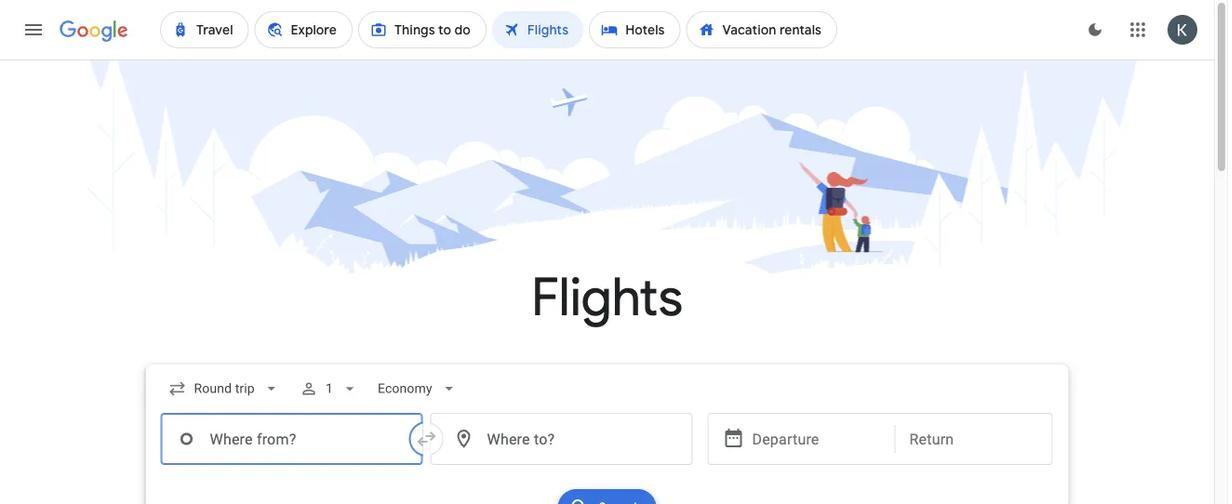 Task type: locate. For each thing, give the bounding box(es) containing it.
Where from? text field
[[161, 413, 423, 465]]

1 button
[[292, 367, 367, 411]]

change appearance image
[[1073, 7, 1118, 52]]

Departure text field
[[753, 414, 881, 464]]

flights
[[532, 265, 683, 331]]

None field
[[161, 372, 288, 406], [370, 372, 466, 406], [161, 372, 288, 406], [370, 372, 466, 406]]



Task type: describe. For each thing, give the bounding box(es) containing it.
Where to? text field
[[430, 413, 693, 465]]

Flight search field
[[131, 365, 1084, 504]]

1
[[326, 381, 333, 397]]

Return text field
[[910, 414, 1038, 464]]

main menu image
[[22, 19, 45, 41]]



Task type: vqa. For each thing, say whether or not it's contained in the screenshot.
121 US dollars TEXT BOX
no



